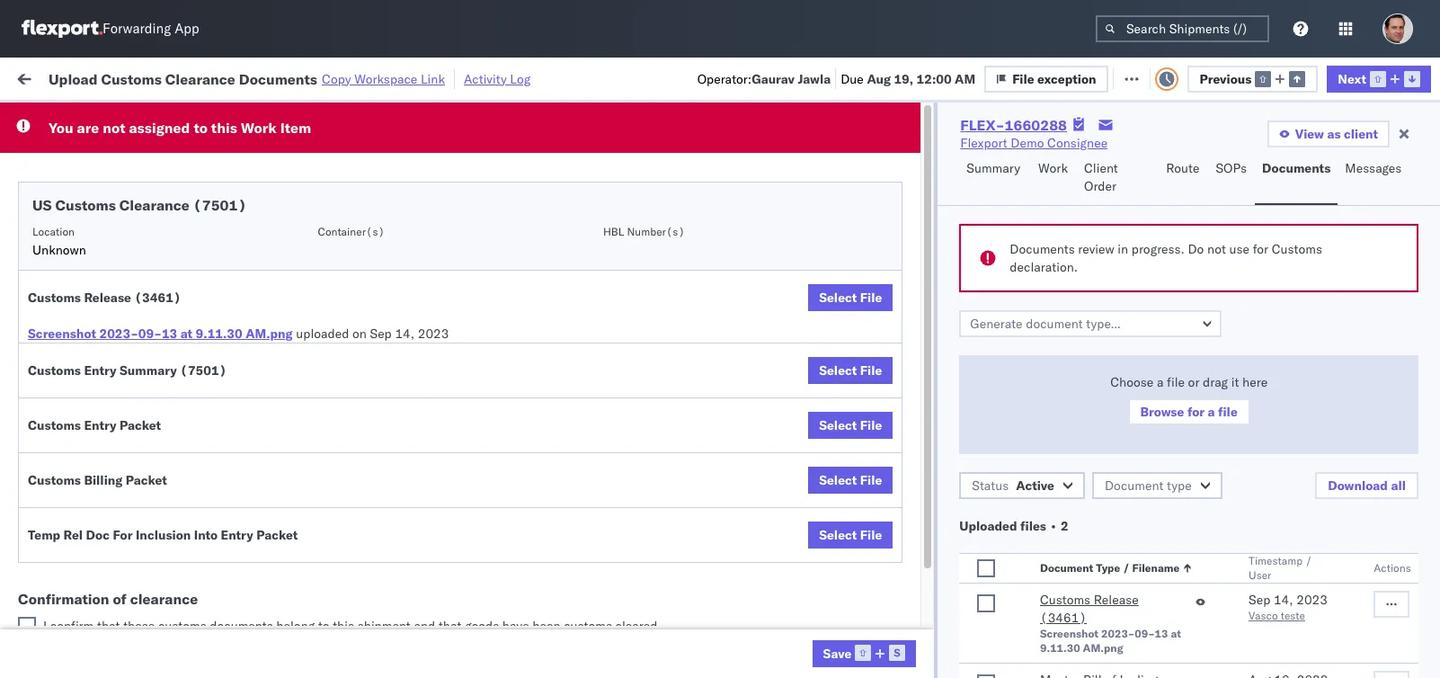 Task type: locate. For each thing, give the bounding box(es) containing it.
1846748 down declaration. in the right top of the page
[[1031, 299, 1086, 315]]

0 vertical spatial packet
[[120, 417, 161, 433]]

11:59 for 2nd schedule pickup from los angeles, ca link from the top
[[290, 259, 325, 276]]

schedule down location
[[41, 250, 95, 266]]

schedule pickup from los angeles, ca button up these
[[41, 565, 255, 603]]

3 flex-1889466 from the top
[[993, 536, 1086, 553]]

billing
[[84, 472, 123, 488]]

ca for third schedule pickup from los angeles, ca link from the bottom
[[41, 347, 58, 363]]

angeles, for 1st schedule pickup from los angeles, ca link from the top of the page
[[193, 210, 242, 226]]

flex-1889466 up active
[[993, 457, 1086, 473]]

0 vertical spatial screenshot
[[28, 326, 96, 342]]

8:30
[[290, 616, 317, 632]]

into
[[194, 527, 218, 543]]

5 test123456 from the top
[[1225, 378, 1301, 394]]

schedule pickup from los angeles, ca link up these
[[41, 565, 255, 601]]

status active
[[972, 477, 1055, 494]]

ceau7522281, hlxu6269489, hlxu8034992 for third schedule pickup from los angeles, ca link from the bottom
[[1108, 338, 1387, 354]]

pickup
[[98, 210, 137, 226], [98, 250, 137, 266], [98, 329, 137, 345], [98, 408, 137, 424], [91, 487, 129, 503], [98, 566, 137, 582]]

in
[[269, 111, 279, 125]]

am.png down customs release (3461) link on the bottom right of page
[[1083, 641, 1124, 655]]

lhuu7894563, uetu5238478 up filename
[[1108, 536, 1291, 552]]

route
[[1167, 160, 1200, 176]]

0 vertical spatial at
[[358, 70, 369, 86]]

filtered
[[18, 110, 62, 126]]

abcdefg78456546
[[1225, 418, 1346, 434], [1225, 457, 1346, 473], [1225, 497, 1346, 513], [1225, 536, 1346, 553]]

ceau7522281, hlxu6269489, hlxu8034992 for 2nd schedule pickup from los angeles, ca link from the top
[[1108, 259, 1387, 275]]

2023- right 2130387
[[1102, 627, 1135, 640]]

1 horizontal spatial exception
[[1158, 70, 1217, 86]]

0 horizontal spatial (3461)
[[134, 290, 181, 306]]

workspace
[[354, 71, 418, 87]]

schedule pickup from los angeles, ca for 1st schedule pickup from los angeles, ca link from the top of the page
[[41, 210, 242, 244]]

2 schedule pickup from los angeles, ca from the top
[[41, 250, 242, 284]]

msdu7304509
[[1108, 575, 1199, 592]]

4 resize handle column header from the left
[[637, 139, 658, 678]]

5 schedule from the top
[[41, 329, 95, 345]]

0 vertical spatial file
[[1167, 374, 1185, 390]]

import
[[153, 70, 193, 86]]

work down flexport demo consignee
[[1039, 160, 1068, 176]]

3 11:59 from the top
[[290, 259, 325, 276]]

5 select from the top
[[819, 527, 857, 543]]

gaurav
[[752, 71, 795, 87]]

1 vertical spatial for
[[1253, 241, 1269, 257]]

(7501) for us customs clearance (7501)
[[193, 196, 247, 214]]

sep up vasco
[[1249, 592, 1271, 608]]

1 abcdefg78456546 from the top
[[1225, 418, 1346, 434]]

for left work,
[[173, 111, 187, 125]]

1 nov from the top
[[382, 180, 406, 196]]

2 flex-1889466 from the top
[[993, 497, 1086, 513]]

0 vertical spatial upload
[[49, 70, 98, 88]]

/
[[1306, 554, 1313, 567], [1123, 561, 1130, 575]]

0 vertical spatial flex-1889466
[[993, 457, 1086, 473]]

file for customs entry summary (7501)
[[860, 362, 882, 379]]

lhuu7894563, for schedule pickup from los angeles, ca
[[1108, 417, 1201, 433]]

schedule pickup from los angeles, ca for 2nd schedule pickup from los angeles, ca link from the bottom of the page
[[41, 408, 242, 442]]

2 schedule from the top
[[41, 210, 95, 226]]

resize handle column header
[[257, 139, 279, 678], [457, 139, 478, 678], [520, 139, 541, 678], [637, 139, 658, 678], [754, 139, 775, 678], [933, 139, 955, 678], [1077, 139, 1099, 678], [1194, 139, 1216, 678], [1395, 139, 1416, 678]]

09- down msdu7304509
[[1135, 627, 1155, 640]]

maeu9736123
[[1225, 576, 1316, 592]]

work inside the import work button
[[197, 70, 228, 86]]

as
[[1328, 126, 1341, 142]]

angeles, inside the confirm pickup from los angeles, ca
[[186, 487, 235, 503]]

2 lhuu7894563, from the top
[[1108, 457, 1201, 473]]

19,
[[894, 71, 914, 87]]

2023- up the customs entry summary (7501)
[[99, 326, 138, 342]]

test123456 for upload customs clearance documents link
[[1225, 378, 1301, 394]]

2 vertical spatial for
[[1188, 404, 1205, 420]]

pst, for 4:00
[[343, 497, 370, 513]]

13 up upload customs clearance documents link
[[162, 326, 177, 342]]

consignee up client order
[[1048, 135, 1108, 151]]

6 ceau7522281, from the top
[[1108, 378, 1200, 394]]

1889466 up active
[[1031, 457, 1086, 473]]

upload for upload customs clearance documents copy workspace link
[[49, 70, 98, 88]]

1 vertical spatial entry
[[84, 417, 117, 433]]

from
[[140, 210, 166, 226], [140, 250, 166, 266], [140, 329, 166, 345], [140, 408, 166, 424], [133, 487, 159, 503], [140, 566, 166, 582]]

0 horizontal spatial customs
[[158, 618, 207, 634]]

appointment up screenshot 2023-09-13 at 9.11.30 am.png link
[[147, 298, 221, 314]]

screenshot down 1893174
[[1040, 627, 1099, 640]]

1 vertical spatial 09-
[[1135, 627, 1155, 640]]

6 ceau7522281, hlxu6269489, hlxu8034992 from the top
[[1108, 378, 1387, 394]]

9.11.30 for screenshot 2023-09-13 at 9.11.30 am.png uploaded on sep 14, 2023
[[196, 326, 243, 342]]

0 vertical spatial not
[[103, 119, 125, 137]]

5 1846748 from the top
[[1031, 339, 1086, 355]]

document for document type / filename
[[1040, 561, 1094, 575]]

flex
[[964, 147, 984, 160]]

1 ceau7522281, hlxu6269489, hlxu8034992 from the top
[[1108, 180, 1387, 196]]

13 for screenshot 2023-09-13 at 9.11.30 am.png uploaded on sep 14, 2023
[[162, 326, 177, 342]]

lhuu7894563, uetu5238478 for confirm pickup from los angeles, ca
[[1108, 496, 1291, 513]]

4 4, from the top
[[409, 339, 420, 355]]

pickup for fifth schedule pickup from los angeles, ca button from the bottom of the page
[[98, 210, 137, 226]]

None checkbox
[[978, 594, 996, 612], [18, 617, 36, 635], [978, 594, 996, 612], [18, 617, 36, 635]]

1889466 for 6:00 am pst, dec 24, 2022
[[1031, 536, 1086, 553]]

1 horizontal spatial client
[[1084, 160, 1118, 176]]

upload for upload customs clearance documents
[[41, 368, 82, 384]]

schedule pickup from los angeles, ca link down us customs clearance (7501)
[[41, 249, 255, 285]]

pst, for 6:00
[[344, 536, 371, 553]]

download all button
[[1316, 472, 1419, 499]]

file down it
[[1218, 404, 1238, 420]]

1 confirm from the top
[[41, 487, 87, 503]]

clearance for upload customs clearance documents
[[139, 368, 197, 384]]

3 select file from the top
[[819, 417, 882, 433]]

schedule up the customs entry summary (7501)
[[41, 329, 95, 345]]

lhuu7894563, up document type
[[1108, 457, 1201, 473]]

consignee for flexport demo consignee
[[1048, 135, 1108, 151]]

am.png
[[246, 326, 293, 342], [1083, 641, 1124, 655]]

2 vertical spatial flex-1889466
[[993, 536, 1086, 553]]

files
[[1021, 518, 1047, 534]]

that
[[97, 618, 120, 634], [439, 618, 462, 634]]

schedule delivery appointment link up the confirm pickup from los angeles, ca
[[41, 455, 221, 473]]

0 vertical spatial 9.11.30
[[196, 326, 243, 342]]

log
[[510, 71, 531, 87]]

1 horizontal spatial 09-
[[1135, 627, 1155, 640]]

am.png for screenshot 2023-09-13 at 9.11.30 am.png uploaded on sep 14, 2023
[[246, 326, 293, 342]]

clearance inside upload customs clearance documents
[[139, 368, 197, 384]]

4 11:59 from the top
[[290, 339, 325, 355]]

packet right billing
[[126, 472, 167, 488]]

schedule delivery appointment up the confirm pickup from los angeles, ca
[[41, 456, 221, 473]]

2023- for screenshot 2023-09-13 at 9.11.30 am.png
[[1102, 627, 1135, 640]]

1 vertical spatial flex-1889466
[[993, 497, 1086, 513]]

0 horizontal spatial document
[[1040, 561, 1094, 575]]

not left :
[[103, 119, 125, 137]]

:
[[130, 111, 134, 125]]

release down document type / filename
[[1094, 592, 1139, 608]]

numbers
[[1290, 147, 1335, 160], [1108, 154, 1152, 167]]

document type button
[[1093, 472, 1223, 499]]

consignee up "account"
[[867, 576, 927, 592]]

ca for confirm pickup from los angeles, ca link
[[41, 505, 58, 521]]

2 vertical spatial at
[[1171, 627, 1182, 640]]

0 horizontal spatial at
[[180, 326, 193, 342]]

fcl for third schedule pickup from los angeles, ca link from the bottom
[[590, 339, 613, 355]]

1 vertical spatial pst,
[[344, 536, 371, 553]]

flexport. image
[[22, 20, 103, 38]]

5 resize handle column header from the left
[[754, 139, 775, 678]]

exception down search shipments (/) text box
[[1158, 70, 1217, 86]]

0 vertical spatial customs release (3461)
[[28, 290, 181, 306]]

client for client order
[[1084, 160, 1118, 176]]

1 uetu5238478 from the top
[[1204, 417, 1291, 433]]

1 vertical spatial status
[[972, 477, 1009, 494]]

1 vertical spatial 1889466
[[1031, 497, 1086, 513]]

1 horizontal spatial (3461)
[[1040, 610, 1087, 626]]

schedule down confirmation
[[41, 615, 95, 631]]

3 lhuu7894563, uetu5238478 from the top
[[1108, 496, 1291, 513]]

ocean fcl
[[550, 180, 613, 196], [550, 220, 613, 236], [550, 259, 613, 276], [550, 339, 613, 355], [550, 497, 613, 513], [550, 616, 613, 632]]

1 horizontal spatial not
[[1208, 241, 1226, 257]]

los up inclusion
[[162, 487, 182, 503]]

flexport demo consignee link
[[961, 134, 1108, 152]]

23, right jan
[[396, 616, 416, 632]]

ocean fcl for 1st schedule delivery appointment link from the bottom of the page
[[550, 616, 613, 632]]

3 1846748 from the top
[[1031, 259, 1086, 276]]

1 horizontal spatial for
[[1188, 404, 1205, 420]]

0 vertical spatial document
[[1105, 477, 1164, 494]]

resize handle column header for container numbers
[[1194, 139, 1216, 678]]

flex-1846748 down declaration. in the right top of the page
[[993, 299, 1086, 315]]

ca up temp
[[41, 505, 58, 521]]

angeles, for 2nd schedule pickup from los angeles, ca link from the top
[[193, 250, 242, 266]]

confirm inside the confirm pickup from los angeles, ca
[[41, 487, 87, 503]]

14,
[[395, 326, 415, 342], [1274, 592, 1294, 608]]

1 vertical spatial 14,
[[1274, 592, 1294, 608]]

1 horizontal spatial am.png
[[1083, 641, 1124, 655]]

6:00
[[290, 536, 317, 553]]

1 horizontal spatial work
[[241, 119, 277, 137]]

blocked,
[[221, 111, 267, 125]]

pm
[[328, 180, 347, 196], [328, 220, 347, 236], [328, 259, 347, 276], [328, 339, 347, 355], [320, 497, 340, 513], [320, 616, 340, 632]]

0 horizontal spatial summary
[[120, 362, 177, 379]]

from for third schedule pickup from los angeles, ca link from the bottom
[[140, 329, 166, 345]]

lhuu7894563, down document type
[[1108, 496, 1201, 513]]

lhuu7894563, up filename
[[1108, 536, 1201, 552]]

schedule pickup from los angeles, ca link down workitem button
[[41, 209, 255, 245]]

11:59 pm pdt, nov 4, 2022 for 2nd schedule pickup from los angeles, ca link from the top
[[290, 259, 455, 276]]

by:
[[65, 110, 82, 126]]

0 vertical spatial 14,
[[395, 326, 415, 342]]

ocean
[[550, 180, 587, 196], [706, 180, 743, 196], [823, 180, 860, 196], [550, 220, 587, 236], [706, 220, 743, 236], [550, 259, 587, 276], [706, 259, 743, 276], [823, 259, 860, 276], [823, 299, 860, 315], [550, 339, 587, 355], [706, 339, 743, 355], [823, 339, 860, 355], [823, 378, 860, 394], [823, 418, 860, 434], [823, 457, 860, 473], [550, 497, 587, 513], [706, 497, 743, 513], [823, 497, 860, 513], [823, 536, 860, 553], [550, 616, 587, 632]]

4 ca from the top
[[41, 426, 58, 442]]

hlxu6269489, for upload customs clearance documents link
[[1203, 378, 1295, 394]]

6 ocean fcl from the top
[[550, 616, 613, 632]]

1 vertical spatial upload
[[41, 368, 82, 384]]

09- for screenshot 2023-09-13 at 9.11.30 am.png uploaded on sep 14, 2023
[[138, 326, 162, 342]]

customs release (3461)
[[28, 290, 181, 306], [1040, 592, 1139, 626]]

flex-1889466
[[993, 457, 1086, 473], [993, 497, 1086, 513], [993, 536, 1086, 553]]

1 vertical spatial (7501)
[[180, 362, 227, 379]]

1 vertical spatial 23,
[[396, 616, 416, 632]]

pst, down 4:00 pm pst, dec 23, 2022
[[344, 536, 371, 553]]

uetu5238478
[[1204, 417, 1291, 433], [1204, 457, 1291, 473], [1204, 496, 1291, 513], [1204, 536, 1291, 552]]

4 11:59 pm pdt, nov 4, 2022 from the top
[[290, 339, 455, 355]]

3 ca from the top
[[41, 347, 58, 363]]

schedule pickup from los angeles, ca down upload customs clearance documents button
[[41, 408, 242, 442]]

1 horizontal spatial 2023-
[[1102, 627, 1135, 640]]

document for document type
[[1105, 477, 1164, 494]]

status up uploaded
[[972, 477, 1009, 494]]

ocean fcl for fourth schedule delivery appointment link from the bottom
[[550, 180, 613, 196]]

1 customs from the left
[[158, 618, 207, 634]]

actions down all
[[1374, 561, 1412, 575]]

1 horizontal spatial sep
[[1249, 592, 1271, 608]]

0 horizontal spatial not
[[103, 119, 125, 137]]

1 flex-1846748 from the top
[[993, 180, 1086, 196]]

to right 8:30
[[318, 618, 330, 634]]

file for customs entry packet
[[860, 417, 882, 433]]

4 select from the top
[[819, 472, 857, 488]]

0 vertical spatial release
[[84, 290, 131, 306]]

los up the clearance
[[169, 566, 190, 582]]

pickup inside the confirm pickup from los angeles, ca
[[91, 487, 129, 503]]

schedule down unknown
[[41, 298, 95, 314]]

3 ceau7522281, hlxu6269489, hlxu8034992 from the top
[[1108, 259, 1387, 275]]

release up screenshot 2023-09-13 at 9.11.30 am.png link
[[84, 290, 131, 306]]

ca inside the confirm pickup from los angeles, ca
[[41, 505, 58, 521]]

0 horizontal spatial file exception
[[1013, 71, 1097, 87]]

1 vertical spatial this
[[333, 618, 354, 634]]

upload inside upload customs clearance documents
[[41, 368, 82, 384]]

fcl
[[590, 180, 613, 196], [590, 220, 613, 236], [590, 259, 613, 276], [590, 339, 613, 355], [590, 497, 613, 513], [590, 616, 613, 632]]

1 vertical spatial 13
[[1155, 627, 1169, 640]]

1 hlxu6269489, from the top
[[1203, 180, 1295, 196]]

import work
[[153, 70, 228, 86]]

9.11.30 down 2130387
[[1040, 641, 1080, 655]]

4,
[[409, 180, 420, 196], [409, 220, 420, 236], [409, 259, 420, 276], [409, 339, 420, 355]]

9.11.30 inside screenshot 2023-09-13 at 9.11.30 am.png
[[1040, 641, 1080, 655]]

9.11.30 for screenshot 2023-09-13 at 9.11.30 am.png
[[1040, 641, 1080, 655]]

ocean fcl for confirm pickup from los angeles, ca link
[[550, 497, 613, 513]]

active
[[1016, 477, 1055, 494]]

customs inside upload customs clearance documents
[[85, 368, 136, 384]]

3 lhuu7894563, from the top
[[1108, 496, 1201, 513]]

2 flex-1846748 from the top
[[993, 220, 1086, 236]]

2 vertical spatial pst,
[[343, 616, 370, 632]]

my work
[[18, 65, 98, 90]]

None checkbox
[[978, 559, 996, 577], [978, 674, 996, 678], [978, 559, 996, 577], [978, 674, 996, 678]]

1 vertical spatial (3461)
[[1040, 610, 1087, 626]]

summary button
[[960, 152, 1031, 205]]

6 fcl from the top
[[590, 616, 613, 632]]

select file button for customs release (3461)
[[809, 284, 893, 311]]

1 schedule pickup from los angeles, ca from the top
[[41, 210, 242, 244]]

i
[[43, 618, 47, 634]]

hlxu6269489, for 2nd schedule pickup from los angeles, ca link from the top
[[1203, 259, 1295, 275]]

upload customs clearance documents link
[[41, 367, 255, 403]]

4 lhuu7894563, from the top
[[1108, 536, 1201, 552]]

0 horizontal spatial work
[[197, 70, 228, 86]]

3 select from the top
[[819, 417, 857, 433]]

0 horizontal spatial 2023-
[[99, 326, 138, 342]]

belong
[[276, 618, 315, 634]]

ceau7522281, hlxu6269489, hlxu8034992 for upload customs clearance documents link
[[1108, 378, 1387, 394]]

0 horizontal spatial on
[[352, 326, 367, 342]]

from down upload customs clearance documents button
[[140, 408, 166, 424]]

1 resize handle column header from the left
[[257, 139, 279, 678]]

schedule delivery appointment down the of
[[41, 615, 221, 631]]

0 vertical spatial (7501)
[[193, 196, 247, 214]]

1 vertical spatial customs release (3461)
[[1040, 592, 1139, 626]]

1 horizontal spatial summary
[[967, 160, 1021, 176]]

resize handle column header for client name
[[754, 139, 775, 678]]

app
[[175, 20, 199, 37]]

6 hlxu8034992 from the top
[[1299, 378, 1387, 394]]

ca up i on the bottom of page
[[41, 584, 58, 600]]

on
[[441, 70, 455, 86], [352, 326, 367, 342]]

schedule delivery appointment button down the of
[[41, 614, 221, 633]]

5 hlxu6269489, from the top
[[1203, 338, 1295, 354]]

1 vertical spatial confirm
[[41, 535, 87, 552]]

schedule delivery appointment button down workitem button
[[41, 178, 221, 198]]

2 schedule delivery appointment link from the top
[[41, 297, 221, 315]]

3 hlxu8034992 from the top
[[1299, 259, 1387, 275]]

6 ca from the top
[[41, 584, 58, 600]]

file left or
[[1167, 374, 1185, 390]]

abcdefg78456546 for schedule pickup from los angeles, ca
[[1225, 418, 1346, 434]]

schedule pickup from los angeles, ca down workitem button
[[41, 210, 242, 244]]

1 lhuu7894563, from the top
[[1108, 417, 1201, 433]]

numbers inside container numbers
[[1108, 154, 1152, 167]]

vasco
[[1249, 609, 1278, 622]]

3 uetu5238478 from the top
[[1204, 496, 1291, 513]]

3 schedule pickup from los angeles, ca link from the top
[[41, 328, 255, 364]]

ca down unknown
[[41, 268, 58, 284]]

a
[[1157, 374, 1164, 390], [1208, 404, 1215, 420]]

6 hlxu6269489, from the top
[[1203, 378, 1295, 394]]

3 select file button from the top
[[809, 412, 893, 439]]

work inside work button
[[1039, 160, 1068, 176]]

in
[[1118, 241, 1129, 257]]

packet for customs billing packet
[[126, 472, 167, 488]]

13 down msdu7304509
[[1155, 627, 1169, 640]]

3 abcdefg78456546 from the top
[[1225, 497, 1346, 513]]

2022 for confirm delivery link
[[424, 536, 455, 553]]

1 horizontal spatial status
[[972, 477, 1009, 494]]

1 horizontal spatial file exception
[[1133, 70, 1217, 86]]

-
[[927, 616, 935, 632]]

for inside documents review in progress. do not use for customs declaration.
[[1253, 241, 1269, 257]]

from up the clearance
[[140, 566, 166, 582]]

resize handle column header for consignee
[[933, 139, 955, 678]]

file inside browse for a file button
[[1218, 404, 1238, 420]]

1 horizontal spatial 14,
[[1274, 592, 1294, 608]]

am.png inside screenshot 2023-09-13 at 9.11.30 am.png
[[1083, 641, 1124, 655]]

2 11:59 pm pdt, nov 4, 2022 from the top
[[290, 220, 455, 236]]

4 flex-1846748 from the top
[[993, 299, 1086, 315]]

schedule down upload customs clearance documents
[[41, 408, 95, 424]]

previous
[[1200, 71, 1252, 87]]

choose
[[1111, 374, 1154, 390]]

sep right uploaded
[[370, 326, 392, 342]]

documents
[[239, 70, 317, 88], [1263, 160, 1331, 176], [1010, 241, 1075, 257], [41, 386, 106, 402]]

4 fcl from the top
[[590, 339, 613, 355]]

ceau7522281, up browse at the right of page
[[1108, 378, 1200, 394]]

4 test123456 from the top
[[1225, 339, 1301, 355]]

0 vertical spatial 2023-
[[99, 326, 138, 342]]

(7501)
[[193, 196, 247, 214], [180, 362, 227, 379]]

0 horizontal spatial sep
[[370, 326, 392, 342]]

ceau7522281, down route
[[1108, 180, 1200, 196]]

0 vertical spatial this
[[211, 119, 237, 137]]

at for screenshot 2023-09-13 at 9.11.30 am.png
[[1171, 627, 1182, 640]]

2023- for screenshot 2023-09-13 at 9.11.30 am.png uploaded on sep 14, 2023
[[99, 326, 138, 342]]

1 4, from the top
[[409, 180, 420, 196]]

sep
[[370, 326, 392, 342], [1249, 592, 1271, 608]]

from for 1st schedule pickup from los angeles, ca link from the top of the page
[[140, 210, 166, 226]]

2 horizontal spatial at
[[1171, 627, 1182, 640]]

document type / filename
[[1040, 561, 1180, 575]]

from for fifth schedule pickup from los angeles, ca link from the top of the page
[[140, 566, 166, 582]]

exception up 1660288 on the right top
[[1038, 71, 1097, 87]]

at inside screenshot 2023-09-13 at 9.11.30 am.png
[[1171, 627, 1182, 640]]

2 schedule delivery appointment from the top
[[41, 298, 221, 314]]

customs right been
[[564, 618, 612, 634]]

5 schedule pickup from los angeles, ca from the top
[[41, 566, 242, 600]]

flex-1889466 down active
[[993, 497, 1086, 513]]

declaration.
[[1010, 259, 1078, 275]]

customs release (3461) up screenshot 2023-09-13 at 9.11.30 am.png
[[1040, 592, 1139, 626]]

(7501) down 'you are not assigned to this work item' on the left of page
[[193, 196, 247, 214]]

0 horizontal spatial consignee
[[784, 147, 836, 160]]

schedule pickup from los angeles, ca up upload customs clearance documents link
[[41, 329, 242, 363]]

confirmation
[[18, 590, 109, 608]]

ceau7522281, up progress. at the top right of the page
[[1108, 219, 1200, 236]]

5 ca from the top
[[41, 505, 58, 521]]

0 horizontal spatial this
[[211, 119, 237, 137]]

clearance for us customs clearance (7501)
[[119, 196, 190, 214]]

fcl for 2nd schedule pickup from los angeles, ca link from the top
[[590, 259, 613, 276]]

entry for packet
[[84, 417, 117, 433]]

1 vertical spatial work
[[241, 119, 277, 137]]

1889466
[[1031, 457, 1086, 473], [1031, 497, 1086, 513], [1031, 536, 1086, 553]]

2 lhuu7894563, uetu5238478 from the top
[[1108, 457, 1291, 473]]

3 fcl from the top
[[590, 259, 613, 276]]

4:00
[[290, 497, 317, 513]]

flex-1893174
[[993, 576, 1086, 592]]

customs down the clearance
[[158, 618, 207, 634]]

screenshot inside screenshot 2023-09-13 at 9.11.30 am.png
[[1040, 627, 1099, 640]]

nov for fourth schedule delivery appointment link from the bottom
[[382, 180, 406, 196]]

4 ocean fcl from the top
[[550, 339, 613, 355]]

numbers for mbl/mawb numbers
[[1290, 147, 1335, 160]]

numbers down container
[[1108, 154, 1152, 167]]

6 resize handle column header from the left
[[933, 139, 955, 678]]

entry down upload customs clearance documents
[[84, 417, 117, 433]]

this left jan
[[333, 618, 354, 634]]

1 horizontal spatial a
[[1208, 404, 1215, 420]]

filtered by:
[[18, 110, 82, 126]]

ceau7522281, hlxu6269489, hlxu8034992 for fourth schedule delivery appointment link from the bottom
[[1108, 180, 1387, 196]]

1889466 up ∙
[[1031, 497, 1086, 513]]

1889466 for 4:00 pm pst, dec 23, 2022
[[1031, 497, 1086, 513]]

sep 14, 2023 vasco teste
[[1249, 592, 1328, 622]]

1660288
[[1005, 116, 1067, 134]]

pickup for confirm pickup from los angeles, ca button
[[91, 487, 129, 503]]

lhuu7894563, uetu5238478 up type
[[1108, 457, 1291, 473]]

1 11:59 pm pdt, nov 4, 2022 from the top
[[290, 180, 455, 196]]

flex-1660288
[[961, 116, 1067, 134]]

upload up "by:"
[[49, 70, 98, 88]]

screenshot up the customs entry summary (7501)
[[28, 326, 96, 342]]

1 vertical spatial not
[[1208, 241, 1226, 257]]

ceau7522281, down progress. at the top right of the page
[[1108, 259, 1200, 275]]

2 vertical spatial packet
[[256, 527, 298, 543]]

hlxu8034992 for 2nd schedule pickup from los angeles, ca link from the top
[[1299, 259, 1387, 275]]

1 lhuu7894563, uetu5238478 from the top
[[1108, 417, 1291, 433]]

0 horizontal spatial a
[[1157, 374, 1164, 390]]

los down upload customs clearance documents button
[[169, 408, 190, 424]]

inclusion
[[136, 527, 191, 543]]

5 ceau7522281, hlxu6269489, hlxu8034992 from the top
[[1108, 338, 1387, 354]]

1 ocean fcl from the top
[[550, 180, 613, 196]]

abcdefg78456546 for confirm delivery
[[1225, 536, 1346, 553]]

Generate document type... text field
[[960, 310, 1222, 337]]

file exception down search shipments (/) text box
[[1133, 70, 1217, 86]]

1 vertical spatial file
[[1218, 404, 1238, 420]]

customs inside documents review in progress. do not use for customs declaration.
[[1272, 241, 1323, 257]]

ocean fcl for third schedule pickup from los angeles, ca link from the bottom
[[550, 339, 613, 355]]

4, for fourth schedule delivery appointment link from the bottom
[[409, 180, 420, 196]]

flex-2130387 button
[[964, 611, 1090, 636], [964, 611, 1090, 636]]

0 vertical spatial sep
[[370, 326, 392, 342]]

0 horizontal spatial for
[[173, 111, 187, 125]]

entry up customs entry packet
[[84, 362, 117, 379]]

clearance down screenshot 2023-09-13 at 9.11.30 am.png link
[[139, 368, 197, 384]]

from inside the confirm pickup from los angeles, ca
[[133, 487, 159, 503]]

11:59 pm pdt, nov 4, 2022
[[290, 180, 455, 196], [290, 220, 455, 236], [290, 259, 455, 276], [290, 339, 455, 355]]

to
[[194, 119, 208, 137], [318, 618, 330, 634]]

ca down 'us'
[[41, 228, 58, 244]]

delivery for 8:30 pm pst, jan 23, 2023
[[98, 615, 144, 631]]

nov
[[382, 180, 406, 196], [382, 220, 406, 236], [382, 259, 406, 276], [382, 339, 406, 355]]

demo
[[1011, 135, 1044, 151]]

client up order
[[1084, 160, 1118, 176]]

4 schedule delivery appointment button from the top
[[41, 614, 221, 633]]

ca up customs billing packet
[[41, 426, 58, 442]]

4 nov from the top
[[382, 339, 406, 355]]

0 vertical spatial am
[[955, 71, 976, 87]]

1 select from the top
[[819, 290, 857, 306]]

3 schedule delivery appointment from the top
[[41, 456, 221, 473]]

us customs clearance (7501)
[[32, 196, 247, 214]]

select file for customs entry packet
[[819, 417, 882, 433]]

1 vertical spatial am.png
[[1083, 641, 1124, 655]]

at up upload customs clearance documents link
[[180, 326, 193, 342]]

status left ready
[[99, 111, 130, 125]]

ceau7522281, up choose
[[1108, 338, 1200, 354]]

select for customs entry packet
[[819, 417, 857, 433]]

0 vertical spatial entry
[[84, 362, 117, 379]]

am right 12:00
[[955, 71, 976, 87]]

activity
[[464, 71, 507, 87]]

nov for 2nd schedule pickup from los angeles, ca link from the top
[[382, 259, 406, 276]]

schedule delivery appointment link down the of
[[41, 614, 221, 632]]

from up the customs entry summary (7501)
[[140, 329, 166, 345]]

1846748
[[1031, 180, 1086, 196], [1031, 220, 1086, 236], [1031, 259, 1086, 276], [1031, 299, 1086, 315], [1031, 339, 1086, 355]]

2 1889466 from the top
[[1031, 497, 1086, 513]]

1 vertical spatial 2023
[[1297, 592, 1328, 608]]

09- inside screenshot 2023-09-13 at 9.11.30 am.png
[[1135, 627, 1155, 640]]

schedule delivery appointment up screenshot 2023-09-13 at 9.11.30 am.png link
[[41, 298, 221, 314]]

hlxu8034992 for upload customs clearance documents link
[[1299, 378, 1387, 394]]

filename
[[1133, 561, 1180, 575]]

mbl/mawb numbers button
[[1216, 143, 1423, 161]]

sops
[[1216, 160, 1247, 176]]

not inside documents review in progress. do not use for customs declaration.
[[1208, 241, 1226, 257]]

3 4, from the top
[[409, 259, 420, 276]]

/ right type
[[1123, 561, 1130, 575]]

los
[[169, 210, 190, 226], [169, 250, 190, 266], [169, 329, 190, 345], [169, 408, 190, 424], [162, 487, 182, 503], [169, 566, 190, 582]]

1 horizontal spatial file
[[1218, 404, 1238, 420]]

status : ready for work, blocked, in progress
[[99, 111, 327, 125]]

0 vertical spatial 13
[[162, 326, 177, 342]]

file for customs release (3461)
[[860, 290, 882, 306]]

1 vertical spatial a
[[1208, 404, 1215, 420]]

5 ocean fcl from the top
[[550, 497, 613, 513]]

1 vertical spatial document
[[1040, 561, 1094, 575]]

integration
[[784, 616, 846, 632]]

1846748 up declaration. in the right top of the page
[[1031, 220, 1086, 236]]

angeles, for 2nd schedule pickup from los angeles, ca link from the bottom of the page
[[193, 408, 242, 424]]

0 horizontal spatial am
[[320, 536, 341, 553]]

packet down '4:00'
[[256, 527, 298, 543]]

0 horizontal spatial screenshot
[[28, 326, 96, 342]]

2 vertical spatial work
[[1039, 160, 1068, 176]]

1 vertical spatial screenshot
[[1040, 627, 1099, 640]]

1 vertical spatial 9.11.30
[[1040, 641, 1080, 655]]

delivery inside button
[[91, 535, 137, 552]]

13 inside screenshot 2023-09-13 at 9.11.30 am.png
[[1155, 627, 1169, 640]]

upload up customs entry packet
[[41, 368, 82, 384]]

2 vertical spatial 1889466
[[1031, 536, 1086, 553]]

1 horizontal spatial to
[[318, 618, 330, 634]]

for right use
[[1253, 241, 1269, 257]]

2 ocean fcl from the top
[[550, 220, 613, 236]]

this left in
[[211, 119, 237, 137]]

3 11:59 pm pdt, nov 4, 2022 from the top
[[290, 259, 455, 276]]

client left the name
[[667, 147, 696, 160]]

1 horizontal spatial that
[[439, 618, 462, 634]]

2023- inside screenshot 2023-09-13 at 9.11.30 am.png
[[1102, 627, 1135, 640]]

2 4, from the top
[[409, 220, 420, 236]]

4 hlxu8034992 from the top
[[1299, 299, 1387, 315]]

1846748 down the review
[[1031, 259, 1086, 276]]



Task type: vqa. For each thing, say whether or not it's contained in the screenshot.
the File corresponding to Customs Billing Packet
yes



Task type: describe. For each thing, give the bounding box(es) containing it.
2 uetu5238478 from the top
[[1204, 457, 1291, 473]]

rel
[[63, 527, 83, 543]]

2 abcdefg78456546 from the top
[[1225, 457, 1346, 473]]

file for temp rel doc for inclusion into entry packet
[[860, 527, 882, 543]]

4 pdt, from the top
[[351, 339, 379, 355]]

these
[[123, 618, 155, 634]]

ca for 2nd schedule pickup from los angeles, ca link from the top
[[41, 268, 58, 284]]

3 test123456 from the top
[[1225, 299, 1301, 315]]

pst, for 8:30
[[343, 616, 370, 632]]

2 1846748 from the top
[[1031, 220, 1086, 236]]

4:00 pm pst, dec 23, 2022
[[290, 497, 454, 513]]

schedule pickup from los angeles, ca for fifth schedule pickup from los angeles, ca link from the top of the page
[[41, 566, 242, 600]]

timestamp
[[1249, 554, 1303, 567]]

2 fcl from the top
[[590, 220, 613, 236]]

document type
[[1105, 477, 1192, 494]]

a inside browse for a file button
[[1208, 404, 1215, 420]]

file for customs billing packet
[[860, 472, 882, 488]]

4 ceau7522281, hlxu6269489, hlxu8034992 from the top
[[1108, 299, 1387, 315]]

4 schedule from the top
[[41, 298, 95, 314]]

pickup for 5th schedule pickup from los angeles, ca button
[[98, 566, 137, 582]]

∙
[[1050, 518, 1058, 534]]

0 horizontal spatial exception
[[1038, 71, 1097, 87]]

2 pdt, from the top
[[351, 220, 379, 236]]

2 schedule pickup from los angeles, ca link from the top
[[41, 249, 255, 285]]

pm for 1st schedule delivery appointment link from the bottom of the page
[[320, 616, 340, 632]]

1 schedule delivery appointment button from the top
[[41, 178, 221, 198]]

4 schedule delivery appointment link from the top
[[41, 614, 221, 632]]

1 test123456 from the top
[[1225, 220, 1301, 236]]

5 ceau7522281, from the top
[[1108, 338, 1200, 354]]

message
[[242, 70, 293, 86]]

hlxu6269489, for fourth schedule delivery appointment link from the bottom
[[1203, 180, 1295, 196]]

11:59 for third schedule pickup from los angeles, ca link from the bottom
[[290, 339, 325, 355]]

6:00 am pst, dec 24, 2022
[[290, 536, 455, 553]]

23, for 2023
[[396, 616, 416, 632]]

hlxu6269489, for third schedule pickup from los angeles, ca link from the bottom
[[1203, 338, 1295, 354]]

container(s)
[[318, 225, 385, 238]]

2
[[1061, 518, 1069, 534]]

schedule pickup from los angeles, ca for 2nd schedule pickup from los angeles, ca link from the top
[[41, 250, 242, 284]]

1 pdt, from the top
[[351, 180, 379, 196]]

3 schedule delivery appointment link from the top
[[41, 455, 221, 473]]

progress.
[[1132, 241, 1185, 257]]

mode button
[[541, 143, 640, 161]]

batch action
[[1339, 70, 1417, 86]]

screenshot 2023-09-13 at 9.11.30 am.png link
[[28, 325, 293, 343]]

2022 for 2nd schedule pickup from los angeles, ca link from the top
[[423, 259, 455, 276]]

flex id
[[964, 147, 998, 160]]

workitem button
[[11, 143, 261, 161]]

user
[[1249, 568, 1272, 582]]

1 1889466 from the top
[[1031, 457, 1086, 473]]

client
[[1344, 126, 1378, 142]]

type
[[1096, 561, 1121, 575]]

1893174
[[1031, 576, 1086, 592]]

0 horizontal spatial 14,
[[395, 326, 415, 342]]

760 at risk
[[331, 70, 394, 86]]

2 that from the left
[[439, 618, 462, 634]]

confirm delivery link
[[41, 535, 137, 553]]

0 vertical spatial actions
[[1373, 147, 1410, 160]]

for inside button
[[1188, 404, 1205, 420]]

1 schedule delivery appointment link from the top
[[41, 178, 221, 196]]

from for 2nd schedule pickup from los angeles, ca link from the bottom of the page
[[140, 408, 166, 424]]

select file button for customs entry packet
[[809, 412, 893, 439]]

2 hlxu6269489, from the top
[[1203, 219, 1295, 236]]

documents button
[[1255, 152, 1338, 205]]

2 ceau7522281, hlxu6269489, hlxu8034992 from the top
[[1108, 219, 1387, 236]]

summary inside button
[[967, 160, 1021, 176]]

0 vertical spatial to
[[194, 119, 208, 137]]

4 schedule pickup from los angeles, ca button from the top
[[41, 407, 255, 445]]

4 schedule delivery appointment from the top
[[41, 615, 221, 631]]

0 vertical spatial a
[[1157, 374, 1164, 390]]

0 horizontal spatial customs release (3461)
[[28, 290, 181, 306]]

flex-1889466 for 6:00 am pst, dec 24, 2022
[[993, 536, 1086, 553]]

confirmation of clearance
[[18, 590, 198, 608]]

2023 inside sep 14, 2023 vasco teste
[[1297, 592, 1328, 608]]

3 schedule pickup from los angeles, ca button from the top
[[41, 328, 255, 366]]

angeles, for fifth schedule pickup from los angeles, ca link from the top of the page
[[193, 566, 242, 582]]

confirm delivery button
[[41, 535, 137, 554]]

consignee button
[[775, 143, 937, 161]]

dec for 24,
[[374, 536, 398, 553]]

205
[[414, 70, 438, 86]]

3 pdt, from the top
[[351, 259, 379, 276]]

3 schedule from the top
[[41, 250, 95, 266]]

select file button for customs entry summary (7501)
[[809, 357, 893, 384]]

1 schedule pickup from los angeles, ca link from the top
[[41, 209, 255, 245]]

pm for 2nd schedule pickup from los angeles, ca link from the top
[[328, 259, 347, 276]]

due aug 19, 12:00 am
[[841, 71, 976, 87]]

4 schedule pickup from los angeles, ca link from the top
[[41, 407, 255, 443]]

5 schedule pickup from los angeles, ca link from the top
[[41, 565, 255, 601]]

2 vertical spatial entry
[[221, 527, 253, 543]]

integration test account - karl lagerfeld
[[784, 616, 1018, 632]]

clearance for upload customs clearance documents copy workspace link
[[165, 70, 235, 88]]

messages button
[[1338, 152, 1412, 205]]

0 vertical spatial 2023
[[418, 326, 449, 342]]

1 horizontal spatial on
[[441, 70, 455, 86]]

1 that from the left
[[97, 618, 120, 634]]

upload customs clearance documents copy workspace link
[[49, 70, 445, 88]]

confirm pickup from los angeles, ca
[[41, 487, 235, 521]]

7 schedule from the top
[[41, 456, 95, 473]]

/ inside timestamp / user
[[1306, 554, 1313, 567]]

documents inside documents review in progress. do not use for customs declaration.
[[1010, 241, 1075, 257]]

2 appointment from the top
[[147, 298, 221, 314]]

dec for 23,
[[373, 497, 397, 513]]

mode
[[550, 147, 578, 160]]

1 schedule pickup from los angeles, ca button from the top
[[41, 209, 255, 247]]

los up upload customs clearance documents link
[[169, 329, 190, 345]]

customs entry summary (7501)
[[28, 362, 227, 379]]

review
[[1078, 241, 1115, 257]]

11:59 pm pdt, nov 4, 2022 for third schedule pickup from los angeles, ca link from the bottom
[[290, 339, 455, 355]]

0 vertical spatial for
[[173, 111, 187, 125]]

ocean fcl for 2nd schedule pickup from los angeles, ca link from the top
[[550, 259, 613, 276]]

it
[[1232, 374, 1239, 390]]

resize handle column header for flex id
[[1077, 139, 1099, 678]]

hlxu8034992 for fourth schedule delivery appointment link from the bottom
[[1299, 180, 1387, 196]]

1 flex-1889466 from the top
[[993, 457, 1086, 473]]

3 appointment from the top
[[147, 456, 221, 473]]

uetu5238478 for confirm pickup from los angeles, ca
[[1204, 496, 1291, 513]]

client order button
[[1077, 152, 1159, 205]]

import work button
[[146, 58, 235, 98]]

status for status : ready for work, blocked, in progress
[[99, 111, 130, 125]]

are
[[77, 119, 99, 137]]

1 1846748 from the top
[[1031, 180, 1086, 196]]

angeles, for confirm pickup from los angeles, ca link
[[186, 487, 235, 503]]

lhuu7894563, uetu5238478 for schedule pickup from los angeles, ca
[[1108, 417, 1291, 433]]

view as client button
[[1268, 120, 1390, 147]]

save button
[[813, 640, 917, 667]]

copy
[[322, 71, 351, 87]]

fcl for 1st schedule delivery appointment link from the bottom of the page
[[590, 616, 613, 632]]

packet for customs entry packet
[[120, 417, 161, 433]]

1 vertical spatial summary
[[120, 362, 177, 379]]

9 resize handle column header from the left
[[1395, 139, 1416, 678]]

select for customs release (3461)
[[819, 290, 857, 306]]

1 horizontal spatial release
[[1094, 592, 1139, 608]]

upload customs clearance documents
[[41, 368, 197, 402]]

lhuu7894563, for confirm delivery
[[1108, 536, 1201, 552]]

2 customs from the left
[[564, 618, 612, 634]]

customs billing packet
[[28, 472, 167, 488]]

temp rel doc for inclusion into entry packet
[[28, 527, 298, 543]]

5 schedule pickup from los angeles, ca button from the top
[[41, 565, 255, 603]]

pickup for 3rd schedule pickup from los angeles, ca button from the top of the page
[[98, 329, 137, 345]]

2 schedule pickup from los angeles, ca button from the top
[[41, 249, 255, 286]]

save
[[823, 645, 852, 661]]

documents down view
[[1263, 160, 1331, 176]]

documents inside upload customs clearance documents
[[41, 386, 106, 402]]

resize handle column header for deadline
[[457, 139, 478, 678]]

1 horizontal spatial this
[[333, 618, 354, 634]]

09- for screenshot 2023-09-13 at 9.11.30 am.png
[[1135, 627, 1155, 640]]

screenshot for screenshot 2023-09-13 at 9.11.30 am.png
[[1040, 627, 1099, 640]]

mbl/mawb
[[1225, 147, 1287, 160]]

due
[[841, 71, 864, 87]]

flex id button
[[955, 143, 1081, 161]]

select file button for customs billing packet
[[809, 467, 893, 494]]

Search Shipments (/) text field
[[1096, 15, 1270, 42]]

13 for screenshot 2023-09-13 at 9.11.30 am.png
[[1155, 627, 1169, 640]]

4 ceau7522281, from the top
[[1108, 299, 1200, 315]]

14, inside sep 14, 2023 vasco teste
[[1274, 592, 1294, 608]]

entry for summary
[[84, 362, 117, 379]]

view
[[1296, 126, 1324, 142]]

progress
[[282, 111, 327, 125]]

shipment
[[358, 618, 411, 634]]

work button
[[1031, 152, 1077, 205]]

flex-1889466 for 4:00 pm pst, dec 23, 2022
[[993, 497, 1086, 513]]

batch action button
[[1311, 64, 1429, 91]]

2022 for third schedule pickup from los angeles, ca link from the bottom
[[423, 339, 455, 355]]

23, for 2022
[[400, 497, 420, 513]]

3 flex-1846748 from the top
[[993, 259, 1086, 276]]

consignee inside button
[[784, 147, 836, 160]]

mbl/mawb numbers
[[1225, 147, 1335, 160]]

3 ceau7522281, from the top
[[1108, 259, 1200, 275]]

confirm pickup from los angeles, ca button
[[41, 486, 255, 524]]

2130387
[[1031, 616, 1086, 632]]

2 hlxu8034992 from the top
[[1299, 219, 1387, 236]]

1 vertical spatial to
[[318, 618, 330, 634]]

8:30 pm pst, jan 23, 2023
[[290, 616, 450, 632]]

gvcu5265864
[[1108, 615, 1196, 631]]

documents up in
[[239, 70, 317, 88]]

select for customs entry summary (7501)
[[819, 362, 857, 379]]

delivery for 6:00 am pst, dec 24, 2022
[[91, 535, 137, 552]]

pickup for fourth schedule pickup from los angeles, ca button from the bottom
[[98, 250, 137, 266]]

11:59 pm pdt, nov 4, 2022 for fourth schedule delivery appointment link from the bottom
[[290, 180, 455, 196]]

1 vertical spatial on
[[352, 326, 367, 342]]

2 schedule delivery appointment button from the top
[[41, 297, 221, 317]]

4 hlxu6269489, from the top
[[1203, 299, 1295, 315]]

lhuu7894563, uetu5238478 for confirm delivery
[[1108, 536, 1291, 552]]

ca for 1st schedule pickup from los angeles, ca link from the top of the page
[[41, 228, 58, 244]]

2 11:59 from the top
[[290, 220, 325, 236]]

1 schedule from the top
[[41, 179, 95, 196]]

select file for customs billing packet
[[819, 472, 882, 488]]

pm for confirm pickup from los angeles, ca link
[[320, 497, 340, 513]]

nov for third schedule pickup from los angeles, ca link from the bottom
[[382, 339, 406, 355]]

1 vertical spatial actions
[[1374, 561, 1412, 575]]

1 ceau7522281, from the top
[[1108, 180, 1200, 196]]

3 schedule delivery appointment button from the top
[[41, 455, 221, 475]]

ready
[[138, 111, 170, 125]]

consignee for bookings test consignee
[[867, 576, 927, 592]]

select file for customs entry summary (7501)
[[819, 362, 882, 379]]

account
[[876, 616, 924, 632]]

4 appointment from the top
[[147, 615, 221, 631]]

0 horizontal spatial /
[[1123, 561, 1130, 575]]

11:59 for fourth schedule delivery appointment link from the bottom
[[290, 180, 325, 196]]

2 nov from the top
[[382, 220, 406, 236]]

all
[[1391, 477, 1406, 494]]

and
[[414, 618, 435, 634]]

los down workitem button
[[169, 210, 190, 226]]

cleared
[[616, 618, 658, 634]]

1 horizontal spatial customs release (3461)
[[1040, 592, 1139, 626]]

1 schedule delivery appointment from the top
[[41, 179, 221, 196]]

customs inside customs release (3461) link
[[1040, 592, 1091, 608]]

at for screenshot 2023-09-13 at 9.11.30 am.png uploaded on sep 14, 2023
[[180, 326, 193, 342]]

test123456 for third schedule pickup from los angeles, ca link from the bottom
[[1225, 339, 1301, 355]]

flexport demo consignee
[[961, 135, 1108, 151]]

next
[[1338, 71, 1367, 87]]

have
[[503, 618, 529, 634]]

3 resize handle column header from the left
[[520, 139, 541, 678]]

4 1846748 from the top
[[1031, 299, 1086, 315]]

or
[[1188, 374, 1200, 390]]

8 schedule from the top
[[41, 566, 95, 582]]

confirm
[[50, 618, 94, 634]]

screenshot 2023-09-13 at 9.11.30 am.png uploaded on sep 14, 2023
[[28, 326, 449, 342]]

6 schedule from the top
[[41, 408, 95, 424]]

client name button
[[658, 143, 757, 161]]

0 vertical spatial (3461)
[[134, 290, 181, 306]]

schedule pickup from los angeles, ca for third schedule pickup from los angeles, ca link from the bottom
[[41, 329, 242, 363]]

client name
[[667, 147, 728, 160]]

activity log
[[464, 71, 531, 87]]

location
[[32, 225, 75, 238]]

risk
[[373, 70, 394, 86]]

activity log button
[[464, 68, 531, 89]]

documents
[[210, 618, 273, 634]]

documents review in progress. do not use for customs declaration.
[[1010, 241, 1323, 275]]

test123456 for 2nd schedule pickup from los angeles, ca link from the top
[[1225, 259, 1301, 276]]

select file for customs release (3461)
[[819, 290, 882, 306]]

pickup for fourth schedule pickup from los angeles, ca button
[[98, 408, 137, 424]]

confirm for confirm pickup from los angeles, ca
[[41, 487, 87, 503]]

type
[[1167, 477, 1192, 494]]

1 appointment from the top
[[147, 179, 221, 196]]

fcl for confirm pickup from los angeles, ca link
[[590, 497, 613, 513]]

client for client name
[[667, 147, 696, 160]]

(1)
[[293, 70, 316, 86]]

los down us customs clearance (7501)
[[169, 250, 190, 266]]

number(s)
[[627, 225, 685, 238]]

download all
[[1328, 477, 1406, 494]]

ca for 2nd schedule pickup from los angeles, ca link from the bottom of the page
[[41, 426, 58, 442]]

4, for 2nd schedule pickup from los angeles, ca link from the top
[[409, 259, 420, 276]]

work
[[51, 65, 98, 90]]

sep inside sep 14, 2023 vasco teste
[[1249, 592, 1271, 608]]

you
[[49, 119, 73, 137]]

4, for third schedule pickup from los angeles, ca link from the bottom
[[409, 339, 420, 355]]

9 schedule from the top
[[41, 615, 95, 631]]

2 vertical spatial 2023
[[419, 616, 450, 632]]

0 horizontal spatial file
[[1167, 374, 1185, 390]]

uploaded
[[960, 518, 1018, 534]]

Search Work text field
[[835, 64, 1031, 91]]

2 ceau7522281, from the top
[[1108, 219, 1200, 236]]

5 flex-1846748 from the top
[[993, 339, 1086, 355]]

los inside the confirm pickup from los angeles, ca
[[162, 487, 182, 503]]



